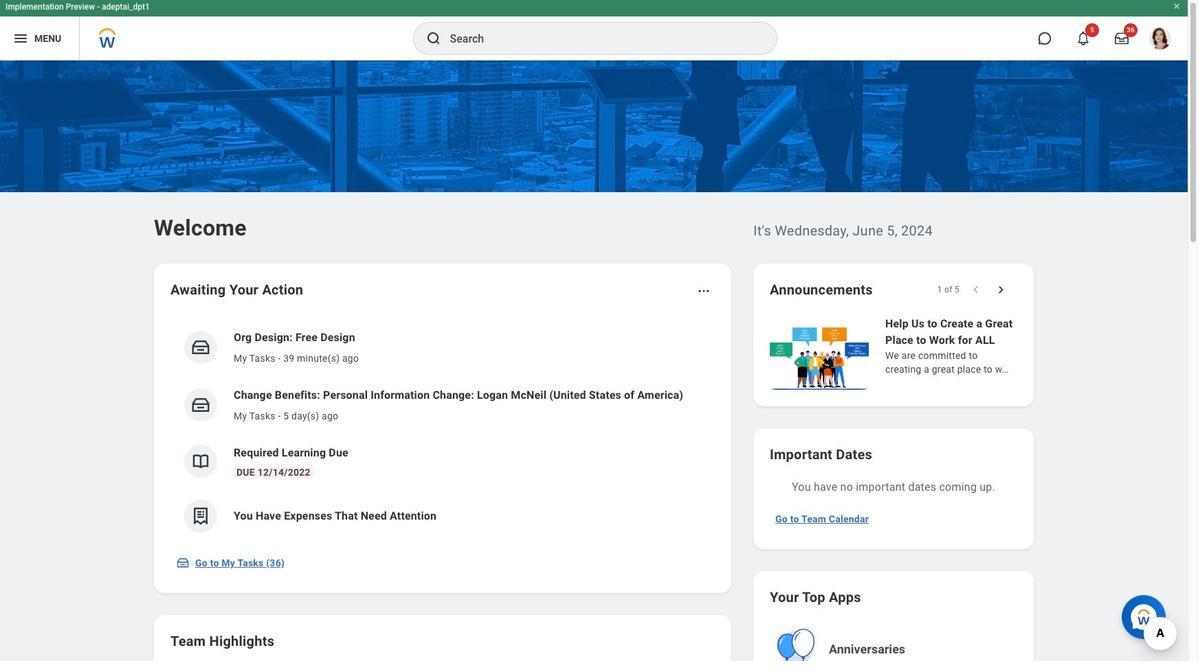 Task type: vqa. For each thing, say whether or not it's contained in the screenshot.
Ethnicity / Management Level Element on the left of the page
no



Task type: locate. For each thing, give the bounding box(es) containing it.
close environment banner image
[[1173, 2, 1181, 10]]

chevron left small image
[[969, 283, 983, 297]]

inbox large image
[[1115, 32, 1129, 45]]

inbox image
[[190, 338, 211, 358], [176, 557, 190, 571]]

search image
[[425, 30, 442, 47]]

0 vertical spatial inbox image
[[190, 338, 211, 358]]

profile logan mcneil image
[[1149, 27, 1171, 52]]

1 vertical spatial inbox image
[[176, 557, 190, 571]]

main content
[[0, 60, 1188, 662]]

0 horizontal spatial inbox image
[[176, 557, 190, 571]]

dashboard expenses image
[[190, 507, 211, 527]]

chevron right small image
[[994, 283, 1008, 297]]

list
[[170, 319, 715, 544]]

banner
[[0, 0, 1188, 60]]

Search Workday  search field
[[450, 23, 748, 54]]

status
[[937, 285, 960, 296]]



Task type: describe. For each thing, give the bounding box(es) containing it.
book open image
[[190, 452, 211, 472]]

1 horizontal spatial inbox image
[[190, 338, 211, 358]]

justify image
[[12, 30, 29, 47]]

related actions image
[[697, 285, 711, 298]]

inbox image
[[190, 395, 211, 416]]

notifications large image
[[1076, 32, 1090, 45]]



